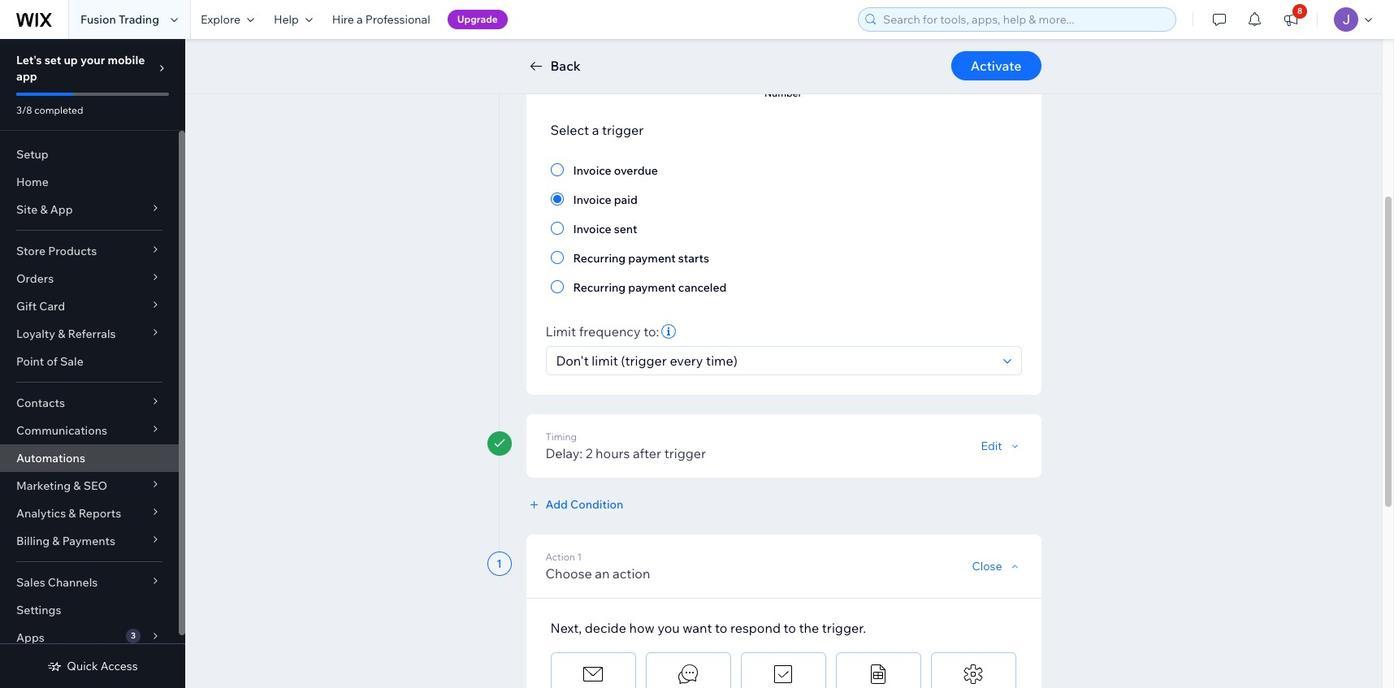 Task type: locate. For each thing, give the bounding box(es) containing it.
invoice up invoice sent
[[573, 193, 612, 207]]

access
[[101, 659, 138, 674]]

recurring
[[573, 251, 626, 266], [573, 280, 626, 295]]

8
[[1298, 6, 1303, 16]]

a right the hire
[[357, 12, 363, 27]]

forms
[[589, 72, 617, 85]]

to left the on the right bottom
[[784, 620, 796, 636]]

2 recurring from the top
[[573, 280, 626, 295]]

channels
[[48, 575, 98, 590]]

next,
[[551, 620, 582, 636]]

& right site
[[40, 202, 48, 217]]

quick access
[[67, 659, 138, 674]]

loyalty
[[16, 327, 55, 341]]

2 invoice from the top
[[573, 193, 612, 207]]

contacts
[[16, 396, 65, 410]]

recurring down invoice sent
[[573, 251, 626, 266]]

invoice for invoice paid
[[573, 193, 612, 207]]

option group
[[551, 160, 1017, 297]]

category image
[[581, 32, 605, 56], [676, 662, 700, 687], [961, 662, 986, 687]]

close
[[972, 559, 1002, 574]]

& left seo
[[73, 479, 81, 493]]

payments
[[62, 534, 115, 549]]

back button
[[526, 56, 581, 76]]

2 horizontal spatial category image
[[961, 662, 986, 687]]

trigger inside timing delay: 2 hours after trigger
[[664, 445, 706, 462]]

mobile
[[108, 53, 145, 67]]

quick access button
[[47, 659, 138, 674]]

recurring for recurring payment canceled
[[573, 280, 626, 295]]

0 vertical spatial recurring
[[573, 251, 626, 266]]

recurring up the limit frequency to:
[[573, 280, 626, 295]]

professional
[[366, 12, 430, 27]]

1 vertical spatial a
[[592, 122, 599, 138]]

1 recurring from the top
[[573, 251, 626, 266]]

8 button
[[1273, 0, 1309, 39]]

want
[[683, 620, 712, 636]]

hours
[[596, 445, 630, 462]]

trading
[[119, 12, 159, 27]]

1 horizontal spatial a
[[592, 122, 599, 138]]

invoice for invoice sent
[[573, 222, 612, 236]]

timing delay: 2 hours after trigger
[[546, 431, 706, 462]]

& right loyalty
[[58, 327, 65, 341]]

an
[[595, 566, 610, 582]]

communications button
[[0, 417, 179, 445]]

3 invoice from the top
[[573, 222, 612, 236]]

0 horizontal spatial to
[[715, 620, 728, 636]]

hire a professional
[[332, 12, 430, 27]]

hire a professional link
[[322, 0, 440, 39]]

trigger right after
[[664, 445, 706, 462]]

store
[[16, 244, 46, 258]]

marketing
[[16, 479, 71, 493]]

respond
[[731, 620, 781, 636]]

a for hire
[[357, 12, 363, 27]]

1 vertical spatial payment
[[628, 280, 676, 295]]

a right 'select'
[[592, 122, 599, 138]]

app
[[16, 69, 37, 84]]

explore
[[201, 12, 241, 27]]

payment down recurring payment starts
[[628, 280, 676, 295]]

1 vertical spatial recurring
[[573, 280, 626, 295]]

2 to from the left
[[784, 620, 796, 636]]

& inside popup button
[[73, 479, 81, 493]]

to
[[715, 620, 728, 636], [784, 620, 796, 636]]

you
[[658, 620, 680, 636]]

& for loyalty
[[58, 327, 65, 341]]

analytics & reports
[[16, 506, 121, 521]]

a
[[357, 12, 363, 27], [592, 122, 599, 138]]

2 payment from the top
[[628, 280, 676, 295]]

to right want
[[715, 620, 728, 636]]

invoice up invoice paid
[[573, 163, 612, 178]]

1 vertical spatial invoice
[[573, 193, 612, 207]]

condition
[[571, 497, 624, 512]]

choose
[[546, 566, 592, 582]]

1 horizontal spatial trigger
[[664, 445, 706, 462]]

& for analytics
[[69, 506, 76, 521]]

wix
[[569, 72, 586, 85]]

trigger.
[[822, 620, 866, 636]]

invoice down invoice paid
[[573, 222, 612, 236]]

of
[[47, 354, 58, 369]]

analytics & reports button
[[0, 500, 179, 527]]

0 vertical spatial a
[[357, 12, 363, 27]]

settings
[[16, 603, 61, 618]]

sales
[[16, 575, 45, 590]]

0 vertical spatial invoice
[[573, 163, 612, 178]]

trigger up invoice overdue
[[602, 122, 644, 138]]

the
[[799, 620, 819, 636]]

1 right the "action"
[[577, 551, 582, 563]]

invoice overdue
[[573, 163, 658, 178]]

let's
[[16, 53, 42, 67]]

contacts button
[[0, 389, 179, 417]]

None field
[[551, 347, 998, 375]]

2 vertical spatial invoice
[[573, 222, 612, 236]]

loyalty & referrals
[[16, 327, 116, 341]]

1 left the "action"
[[497, 557, 502, 571]]

1 vertical spatial trigger
[[664, 445, 706, 462]]

payment up the recurring payment canceled
[[628, 251, 676, 266]]

next, decide how you want to respond to the trigger.
[[551, 620, 866, 636]]

automations
[[16, 451, 85, 466]]

&
[[40, 202, 48, 217], [58, 327, 65, 341], [73, 479, 81, 493], [69, 506, 76, 521], [52, 534, 60, 549]]

referrals
[[68, 327, 116, 341]]

sidebar element
[[0, 39, 185, 688]]

category image
[[676, 32, 700, 56], [771, 32, 796, 56], [866, 32, 891, 56], [581, 662, 605, 687], [771, 662, 796, 687], [866, 662, 891, 687]]

0 vertical spatial payment
[[628, 251, 676, 266]]

phone
[[790, 72, 820, 85]]

to:
[[644, 323, 659, 340]]

1 payment from the top
[[628, 251, 676, 266]]

& right billing
[[52, 534, 60, 549]]

add
[[546, 497, 568, 512]]

sent
[[614, 222, 638, 236]]

trigger
[[602, 122, 644, 138], [664, 445, 706, 462]]

1 horizontal spatial 1
[[577, 551, 582, 563]]

payment for starts
[[628, 251, 676, 266]]

0 horizontal spatial a
[[357, 12, 363, 27]]

& left reports
[[69, 506, 76, 521]]

number
[[765, 87, 802, 99]]

1 horizontal spatial to
[[784, 620, 796, 636]]

a for select
[[592, 122, 599, 138]]

& for billing
[[52, 534, 60, 549]]

0 vertical spatial trigger
[[602, 122, 644, 138]]

1 invoice from the top
[[573, 163, 612, 178]]

marketing & seo
[[16, 479, 107, 493]]

setup
[[16, 147, 49, 162]]

after
[[633, 445, 662, 462]]

add condition
[[546, 497, 624, 512]]

3/8 completed
[[16, 104, 83, 116]]

wix forms
[[569, 72, 617, 85]]

payment for canceled
[[628, 280, 676, 295]]

orders button
[[0, 265, 179, 293]]



Task type: vqa. For each thing, say whether or not it's contained in the screenshot.
2nd The To from left
yes



Task type: describe. For each thing, give the bounding box(es) containing it.
action
[[546, 551, 575, 563]]

point of sale link
[[0, 348, 179, 375]]

1 inside the action 1 choose an action
[[577, 551, 582, 563]]

sales channels button
[[0, 569, 179, 596]]

billing & payments
[[16, 534, 115, 549]]

invoice paid
[[573, 193, 638, 207]]

option group containing invoice overdue
[[551, 160, 1017, 297]]

store products
[[16, 244, 97, 258]]

decide
[[585, 620, 626, 636]]

0 horizontal spatial 1
[[497, 557, 502, 571]]

back
[[551, 58, 581, 74]]

1 to from the left
[[715, 620, 728, 636]]

seo
[[83, 479, 107, 493]]

delay:
[[546, 445, 583, 462]]

select
[[551, 122, 589, 138]]

activate
[[971, 58, 1022, 74]]

recurring for recurring payment starts
[[573, 251, 626, 266]]

apps
[[16, 631, 45, 645]]

your
[[80, 53, 105, 67]]

marketing & seo button
[[0, 472, 179, 500]]

card
[[39, 299, 65, 314]]

site & app
[[16, 202, 73, 217]]

analytics
[[16, 506, 66, 521]]

settings link
[[0, 596, 179, 624]]

let's set up your mobile app
[[16, 53, 145, 84]]

hire
[[332, 12, 354, 27]]

action
[[613, 566, 650, 582]]

setup link
[[0, 141, 179, 168]]

action 1 choose an action
[[546, 551, 650, 582]]

store products button
[[0, 237, 179, 265]]

business phone number
[[747, 72, 820, 99]]

reports
[[79, 506, 121, 521]]

limit
[[546, 323, 576, 340]]

point
[[16, 354, 44, 369]]

home link
[[0, 168, 179, 196]]

up
[[64, 53, 78, 67]]

products
[[48, 244, 97, 258]]

gift card button
[[0, 293, 179, 320]]

1 horizontal spatial category image
[[676, 662, 700, 687]]

billing & payments button
[[0, 527, 179, 555]]

& for marketing
[[73, 479, 81, 493]]

fusion trading
[[80, 12, 159, 27]]

gift
[[16, 299, 37, 314]]

app
[[50, 202, 73, 217]]

activate button
[[951, 51, 1041, 80]]

3
[[131, 631, 136, 641]]

close button
[[972, 559, 1022, 574]]

2
[[586, 445, 593, 462]]

sales channels
[[16, 575, 98, 590]]

edit button
[[981, 439, 1022, 453]]

0 horizontal spatial trigger
[[602, 122, 644, 138]]

help button
[[264, 0, 322, 39]]

site & app button
[[0, 196, 179, 223]]

paid
[[614, 193, 638, 207]]

recurring payment canceled
[[573, 280, 727, 295]]

business
[[747, 72, 788, 85]]

loyalty & referrals button
[[0, 320, 179, 348]]

recurring payment starts
[[573, 251, 709, 266]]

communications
[[16, 423, 107, 438]]

site
[[16, 202, 38, 217]]

3/8
[[16, 104, 32, 116]]

billing
[[16, 534, 50, 549]]

gift card
[[16, 299, 65, 314]]

0 horizontal spatial category image
[[581, 32, 605, 56]]

fusion
[[80, 12, 116, 27]]

automations link
[[0, 445, 179, 472]]

set
[[44, 53, 61, 67]]

home
[[16, 175, 49, 189]]

Search for tools, apps, help & more... field
[[878, 8, 1171, 31]]

quick
[[67, 659, 98, 674]]

add condition button
[[526, 497, 624, 512]]

timing
[[546, 431, 577, 443]]

frequency
[[579, 323, 641, 340]]

canceled
[[678, 280, 727, 295]]

orders
[[16, 271, 54, 286]]

help
[[274, 12, 299, 27]]

invoice for invoice overdue
[[573, 163, 612, 178]]

& for site
[[40, 202, 48, 217]]

starts
[[678, 251, 709, 266]]



